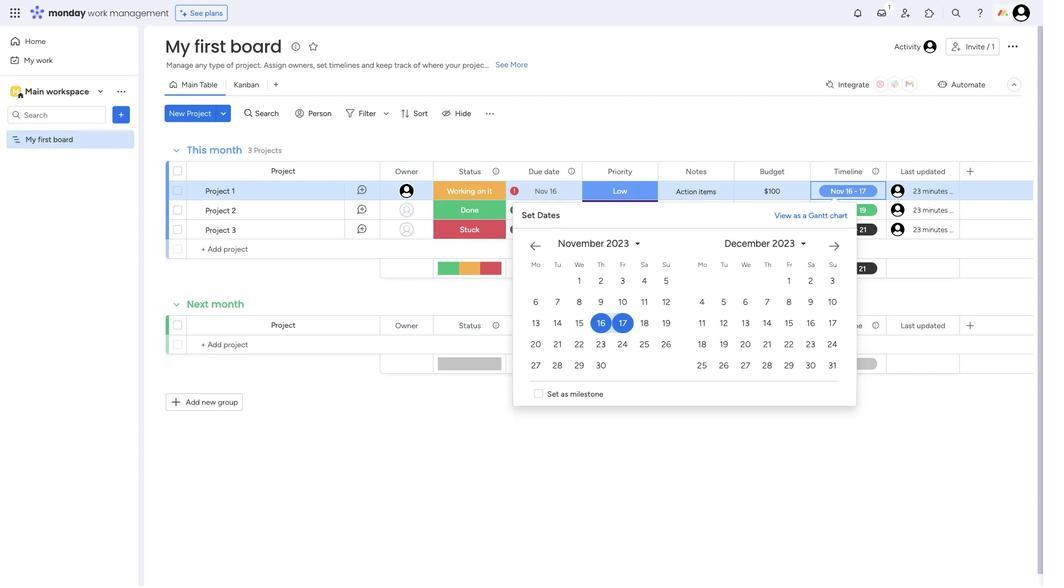 Task type: vqa. For each thing, say whether or not it's contained in the screenshot.
the Other activities
no



Task type: describe. For each thing, give the bounding box(es) containing it.
2 button for november 2023
[[591, 271, 611, 291]]

2 last updated from the top
[[901, 321, 945, 330]]

invite / 1 button
[[946, 38, 1000, 55]]

low
[[613, 187, 627, 196]]

2023 for december 2023
[[772, 238, 795, 249]]

filter button
[[341, 105, 393, 122]]

2 13 button from the left
[[735, 313, 756, 334]]

2 29 from the left
[[784, 361, 794, 371]]

0 horizontal spatial 17
[[550, 206, 557, 215]]

2 15 from the left
[[785, 318, 793, 329]]

1 22 button from the left
[[569, 335, 590, 355]]

1 9 button from the left
[[591, 292, 611, 312]]

project 1
[[205, 186, 235, 196]]

caret down image
[[801, 240, 806, 247]]

sum
[[766, 365, 778, 373]]

1 due date field from the top
[[526, 165, 562, 177]]

working on it
[[447, 187, 492, 196]]

board inside 'list box'
[[53, 135, 73, 144]]

1 14 from the left
[[553, 318, 562, 329]]

person
[[308, 109, 332, 118]]

1 sa from the left
[[641, 261, 648, 269]]

27 for 1st '27' button
[[531, 361, 541, 371]]

2 of from the left
[[413, 61, 421, 70]]

2 button for december 2023
[[800, 271, 821, 291]]

1 last from the top
[[901, 167, 915, 176]]

$0 sum
[[766, 357, 778, 373]]

1 21 button from the left
[[547, 335, 568, 355]]

2 20 from the left
[[740, 340, 751, 350]]

next month
[[187, 298, 244, 312]]

1 owner field from the top
[[393, 165, 421, 177]]

project
[[462, 61, 487, 70]]

12 for 12 button to the bottom
[[720, 318, 728, 329]]

1 27 button from the left
[[526, 356, 546, 376]]

0 horizontal spatial 3
[[232, 225, 236, 235]]

2 notes field from the top
[[683, 320, 709, 332]]

table
[[200, 80, 218, 89]]

1 10 from the left
[[618, 297, 627, 308]]

where
[[422, 61, 444, 70]]

2 10 button from the left
[[822, 292, 843, 312]]

collapse board header image
[[1010, 80, 1019, 89]]

1 20 button from the left
[[526, 335, 546, 355]]

it
[[488, 187, 492, 196]]

notifications image
[[852, 8, 863, 18]]

other
[[687, 226, 705, 235]]

1 10 button from the left
[[612, 292, 633, 312]]

nov for nov 16
[[535, 187, 548, 196]]

18 for the topmost 18 button
[[640, 318, 649, 329]]

1 inside invite / 1 button
[[992, 42, 995, 51]]

workspace selection element
[[10, 85, 91, 99]]

set dates
[[522, 210, 560, 221]]

column information image for 1st status field from the top of the page
[[492, 167, 500, 176]]

1 29 from the left
[[575, 361, 584, 371]]

My first board field
[[162, 35, 284, 59]]

2 30 button from the left
[[800, 356, 821, 376]]

1 mo from the left
[[531, 261, 541, 269]]

set for set as milestone
[[547, 390, 559, 399]]

2 budget from the top
[[760, 321, 785, 330]]

6 for second 6 button from right
[[533, 297, 538, 308]]

2 28 from the left
[[762, 361, 772, 371]]

0 horizontal spatial 16
[[550, 187, 557, 196]]

nov 17
[[535, 206, 557, 215]]

this
[[187, 143, 207, 157]]

1 su from the left
[[662, 261, 670, 269]]

2 28 button from the left
[[757, 356, 778, 376]]

nov 16
[[535, 187, 557, 196]]

and
[[362, 61, 374, 70]]

invite members image
[[900, 8, 911, 18]]

1 16 button from the left
[[590, 313, 612, 334]]

2 last from the top
[[901, 321, 915, 330]]

6 for 1st 6 button from right
[[743, 297, 748, 308]]

1 vertical spatial 12 button
[[714, 313, 734, 334]]

1 last updated from the top
[[901, 167, 945, 176]]

0 horizontal spatial 11 button
[[634, 292, 655, 312]]

any
[[195, 61, 207, 70]]

dates
[[537, 210, 560, 221]]

set
[[317, 61, 327, 70]]

1 last updated field from the top
[[898, 165, 948, 177]]

december
[[725, 238, 770, 249]]

plans
[[205, 8, 223, 18]]

1 we from the left
[[575, 261, 584, 269]]

meeting
[[673, 206, 699, 215]]

1 priority field from the top
[[605, 165, 635, 177]]

my work button
[[7, 51, 117, 69]]

1 down november
[[578, 276, 581, 286]]

manage any type of project. assign owners, set timelines and keep track of where your project stands.
[[166, 61, 513, 70]]

3 button for december 2023
[[822, 271, 843, 291]]

$500
[[764, 226, 781, 234]]

1 horizontal spatial 17
[[619, 318, 627, 329]]

2 horizontal spatial 17
[[828, 318, 837, 329]]

Search field
[[252, 106, 285, 121]]

home
[[25, 37, 46, 46]]

done
[[461, 206, 479, 215]]

1 horizontal spatial 19
[[720, 340, 728, 350]]

2 22 from the left
[[784, 340, 794, 350]]

apps image
[[924, 8, 935, 18]]

automate
[[952, 80, 986, 89]]

2 21 from the left
[[763, 340, 772, 350]]

ago for project 2
[[950, 206, 961, 215]]

new
[[202, 398, 216, 407]]

main table
[[181, 80, 218, 89]]

2 9 from the left
[[808, 297, 813, 308]]

add new group button
[[166, 394, 243, 411]]

activity button
[[890, 38, 942, 55]]

2 last updated field from the top
[[898, 320, 948, 332]]

owners,
[[288, 61, 315, 70]]

0 vertical spatial 26 button
[[656, 335, 677, 355]]

stands.
[[489, 61, 513, 70]]

new project button
[[165, 105, 216, 122]]

This month field
[[184, 143, 245, 158]]

1 7 button from the left
[[547, 292, 568, 312]]

1 horizontal spatial 11 button
[[692, 313, 712, 334]]

see plans button
[[175, 5, 228, 21]]

column information image for 1st status field from the bottom of the page
[[492, 321, 500, 330]]

meeting notes
[[673, 206, 719, 215]]

v2 done deadline image
[[510, 205, 519, 215]]

hide button
[[438, 105, 478, 122]]

31 button
[[822, 356, 843, 376]]

medium
[[606, 225, 634, 234]]

23 minutes ago for 3
[[913, 225, 961, 234]]

2 14 button from the left
[[757, 313, 778, 334]]

next
[[187, 298, 209, 312]]

set as milestone
[[547, 390, 603, 399]]

workspace options image
[[116, 86, 127, 97]]

2 horizontal spatial 16
[[807, 318, 815, 329]]

add
[[186, 398, 200, 407]]

items
[[699, 187, 716, 196]]

first inside 'list box'
[[38, 135, 51, 144]]

my up manage
[[165, 35, 190, 59]]

priority for 1st priority field
[[608, 167, 632, 176]]

0 horizontal spatial 12 button
[[656, 292, 677, 312]]

7 for second 7 button from left
[[765, 297, 770, 308]]

1 updated from the top
[[917, 167, 945, 176]]

+ Add project text field
[[192, 338, 375, 352]]

0 horizontal spatial 4
[[642, 276, 647, 286]]

select product image
[[10, 8, 21, 18]]

3 button for november 2023
[[612, 271, 633, 291]]

see more
[[495, 60, 528, 69]]

0 horizontal spatial 26
[[661, 340, 671, 350]]

november 2023
[[558, 238, 629, 249]]

2 owner from the top
[[395, 321, 418, 330]]

1 budget from the top
[[760, 167, 785, 176]]

person button
[[291, 105, 338, 122]]

caret down image
[[636, 240, 640, 247]]

on
[[477, 187, 486, 196]]

0 horizontal spatial 19 button
[[656, 313, 677, 334]]

2 for december
[[808, 276, 813, 286]]

project.
[[236, 61, 262, 70]]

due for 2nd due date field
[[529, 321, 542, 330]]

1 horizontal spatial 26 button
[[714, 356, 734, 376]]

3 for december 2023
[[830, 276, 835, 286]]

workspace
[[46, 86, 89, 97]]

1 image
[[885, 1, 894, 13]]

filter
[[359, 109, 376, 118]]

2 14 from the left
[[763, 318, 772, 329]]

add new group
[[186, 398, 238, 407]]

$100
[[764, 187, 780, 196]]

1 vertical spatial 26
[[719, 361, 729, 371]]

2 th from the left
[[764, 261, 771, 269]]

5 for bottom 5 button
[[721, 297, 726, 308]]

monday work management
[[48, 7, 169, 19]]

your
[[445, 61, 461, 70]]

2 mo from the left
[[698, 261, 707, 269]]

0 vertical spatial 18 button
[[634, 313, 655, 334]]

workspace image
[[10, 86, 21, 98]]

2 15 button from the left
[[779, 313, 799, 334]]

1 fr from the left
[[620, 261, 626, 269]]

show board description image
[[289, 41, 302, 52]]

1 20 from the left
[[531, 340, 541, 350]]

31
[[828, 361, 837, 371]]

region containing november 2023
[[513, 224, 1043, 390]]

2 timeline field from the top
[[831, 320, 865, 332]]

2 8 button from the left
[[779, 292, 799, 312]]

0 vertical spatial 5 button
[[656, 271, 677, 291]]

my first board inside 'list box'
[[26, 135, 73, 144]]

main table button
[[165, 76, 226, 93]]

1 vertical spatial 5 button
[[714, 292, 734, 312]]

main for main table
[[181, 80, 198, 89]]

notes
[[701, 206, 719, 215]]

minutes for project 3
[[923, 225, 948, 234]]

keep
[[376, 61, 393, 70]]

2 status field from the top
[[456, 320, 484, 332]]

nov 18
[[535, 225, 557, 234]]

1 23 button from the left
[[591, 335, 611, 355]]

2 23 button from the left
[[800, 335, 821, 355]]

1 6 button from the left
[[526, 292, 546, 312]]

add to favorites image
[[308, 41, 319, 52]]

11 for leftmost 11 button
[[641, 297, 648, 308]]

1 15 button from the left
[[569, 313, 590, 334]]

$1,600
[[761, 262, 784, 271]]

v2 search image
[[244, 107, 252, 120]]

inbox image
[[876, 8, 887, 18]]

see plans
[[190, 8, 223, 18]]

priority for 2nd priority field from the top
[[608, 321, 632, 330]]

help image
[[975, 8, 986, 18]]

as for view
[[793, 211, 801, 220]]

1 15 from the left
[[575, 318, 584, 329]]

more
[[510, 60, 528, 69]]

view
[[775, 211, 792, 220]]

1 horizontal spatial 18 button
[[692, 335, 712, 355]]

1 vertical spatial 4 button
[[692, 292, 712, 312]]

gantt
[[809, 211, 828, 220]]

see for see plans
[[190, 8, 203, 18]]

0 vertical spatial board
[[230, 35, 282, 59]]

type
[[209, 61, 225, 70]]

1 30 button from the left
[[591, 356, 611, 376]]

nov for nov 18
[[535, 225, 548, 234]]

manage
[[166, 61, 193, 70]]

see more link
[[494, 59, 529, 70]]

set for set dates
[[522, 210, 535, 221]]

1 horizontal spatial 25 button
[[692, 356, 712, 376]]

12 for leftmost 12 button
[[662, 297, 670, 308]]

0 horizontal spatial 18
[[550, 225, 557, 234]]

1 14 button from the left
[[547, 313, 568, 334]]

milestone
[[570, 390, 603, 399]]

group
[[218, 398, 238, 407]]

sort button
[[396, 105, 434, 122]]

1 29 button from the left
[[569, 356, 590, 376]]

monday
[[48, 7, 86, 19]]

1 tu from the left
[[554, 261, 561, 269]]

kanban
[[234, 80, 259, 89]]



Task type: locate. For each thing, give the bounding box(es) containing it.
2 notes from the top
[[686, 321, 707, 330]]

0 vertical spatial 5
[[664, 276, 669, 286]]

1 22 from the left
[[575, 340, 584, 350]]

2 fr from the left
[[787, 261, 792, 269]]

1 13 button from the left
[[526, 313, 546, 334]]

22
[[575, 340, 584, 350], [784, 340, 794, 350]]

1 horizontal spatial 13 button
[[735, 313, 756, 334]]

work down the home
[[36, 55, 53, 65]]

see left more
[[495, 60, 508, 69]]

we
[[575, 261, 584, 269], [741, 261, 751, 269]]

sort
[[413, 109, 428, 118]]

2023 for november 2023
[[606, 238, 629, 249]]

2 22 button from the left
[[779, 335, 799, 355]]

3 minutes from the top
[[923, 225, 948, 234]]

month for next month
[[211, 298, 244, 312]]

6 button
[[526, 292, 546, 312], [735, 292, 756, 312]]

project inside button
[[187, 109, 211, 118]]

nov up nov 17
[[535, 187, 548, 196]]

21 up 'set as milestone'
[[553, 340, 562, 350]]

20 button
[[526, 335, 546, 355], [735, 335, 756, 355]]

0 horizontal spatial 4 button
[[634, 271, 655, 291]]

2 priority from the top
[[608, 321, 632, 330]]

we down december
[[741, 261, 751, 269]]

0 vertical spatial budget
[[760, 167, 785, 176]]

5 for top 5 button
[[664, 276, 669, 286]]

nov down set dates on the right top of page
[[535, 225, 548, 234]]

2 horizontal spatial 3
[[830, 276, 835, 286]]

2 7 button from the left
[[757, 292, 778, 312]]

1 horizontal spatial 4 button
[[692, 292, 712, 312]]

1 21 from the left
[[553, 340, 562, 350]]

1
[[992, 42, 995, 51], [232, 186, 235, 196], [578, 276, 581, 286], [787, 276, 791, 286]]

1 horizontal spatial 14 button
[[757, 313, 778, 334]]

1 horizontal spatial 2 button
[[800, 271, 821, 291]]

0 horizontal spatial sa
[[641, 261, 648, 269]]

chart
[[830, 211, 848, 220]]

0 horizontal spatial 6
[[533, 297, 538, 308]]

timeline up 31 at the right
[[834, 321, 863, 330]]

1 28 button from the left
[[547, 356, 568, 376]]

1 th from the left
[[598, 261, 605, 269]]

my down the home
[[24, 55, 34, 65]]

2 due date field from the top
[[526, 320, 562, 332]]

/
[[987, 42, 990, 51]]

18
[[550, 225, 557, 234], [640, 318, 649, 329], [698, 340, 707, 350]]

budget up $100
[[760, 167, 785, 176]]

nov down nov 16
[[535, 206, 548, 215]]

month inside field
[[211, 298, 244, 312]]

Search in workspace field
[[23, 109, 91, 121]]

1 owner from the top
[[395, 167, 418, 176]]

30 button left 31 at the right
[[800, 356, 821, 376]]

25
[[640, 340, 649, 350], [697, 361, 707, 371]]

main workspace
[[25, 86, 89, 97]]

1 horizontal spatial work
[[88, 7, 107, 19]]

1 17 button from the left
[[612, 313, 634, 334]]

add view image
[[274, 81, 278, 89]]

2023 down $500 at the right of the page
[[772, 238, 795, 249]]

1 button down november
[[569, 271, 590, 291]]

2 vertical spatial 23 minutes ago
[[913, 225, 961, 234]]

1 8 button from the left
[[569, 292, 590, 312]]

0 vertical spatial nov
[[535, 187, 548, 196]]

search everything image
[[951, 8, 962, 18]]

19 button
[[656, 313, 677, 334], [714, 335, 734, 355]]

0 horizontal spatial main
[[25, 86, 44, 97]]

2 for november
[[599, 276, 603, 286]]

fr right $1,600
[[787, 261, 792, 269]]

1 vertical spatial column information image
[[492, 321, 500, 330]]

view as a gantt chart
[[775, 211, 848, 220]]

17 button
[[612, 313, 634, 334], [822, 313, 843, 334]]

0 horizontal spatial 14
[[553, 318, 562, 329]]

29 button up 'set as milestone'
[[569, 356, 590, 376]]

1 vertical spatial status
[[459, 321, 481, 330]]

1 horizontal spatial main
[[181, 80, 198, 89]]

1 horizontal spatial 9
[[808, 297, 813, 308]]

0 vertical spatial status field
[[456, 165, 484, 177]]

1 vertical spatial 11
[[699, 318, 706, 329]]

th down the december 2023
[[764, 261, 771, 269]]

1 vertical spatial 19 button
[[714, 335, 734, 355]]

1 timeline field from the top
[[831, 165, 865, 177]]

0 horizontal spatial 20 button
[[526, 335, 546, 355]]

0 vertical spatial 19 button
[[656, 313, 677, 334]]

1 24 button from the left
[[612, 335, 633, 355]]

1 status from the top
[[459, 167, 481, 176]]

1 horizontal spatial 28
[[762, 361, 772, 371]]

1 horizontal spatial 18
[[640, 318, 649, 329]]

1 horizontal spatial as
[[793, 211, 801, 220]]

board up project.
[[230, 35, 282, 59]]

0 vertical spatial last updated
[[901, 167, 945, 176]]

5
[[664, 276, 669, 286], [721, 297, 726, 308]]

3 for november 2023
[[620, 276, 625, 286]]

action
[[676, 187, 697, 196]]

1 horizontal spatial 24 button
[[822, 335, 843, 355]]

options image
[[116, 109, 127, 120]]

0 vertical spatial 25 button
[[634, 335, 655, 355]]

budget field up $0 at the bottom of the page
[[757, 320, 787, 332]]

21 button
[[547, 335, 568, 355], [757, 335, 778, 355]]

2 status from the top
[[459, 321, 481, 330]]

30 up milestone
[[596, 361, 606, 371]]

2 timeline from the top
[[834, 321, 863, 330]]

ago
[[950, 187, 961, 196], [950, 206, 961, 215], [950, 225, 961, 234]]

30 left 31 at the right
[[806, 361, 816, 371]]

1 right /
[[992, 42, 995, 51]]

3
[[232, 225, 236, 235], [620, 276, 625, 286], [830, 276, 835, 286]]

0 horizontal spatial of
[[227, 61, 234, 70]]

0 horizontal spatial 17 button
[[612, 313, 634, 334]]

mo
[[531, 261, 541, 269], [698, 261, 707, 269]]

0 vertical spatial first
[[194, 35, 226, 59]]

0 vertical spatial 25
[[640, 340, 649, 350]]

set right v2 done deadline 'image'
[[522, 210, 535, 221]]

1 vertical spatial priority
[[608, 321, 632, 330]]

8
[[577, 297, 582, 308], [786, 297, 792, 308]]

v2 overdue deadline image
[[510, 186, 519, 196]]

see left plans
[[190, 8, 203, 18]]

dapulse integrations image
[[826, 81, 834, 89]]

new
[[169, 109, 185, 118]]

3 ago from the top
[[950, 225, 961, 234]]

26 button
[[656, 335, 677, 355], [714, 356, 734, 376]]

1 horizontal spatial tu
[[721, 261, 728, 269]]

Priority field
[[605, 165, 635, 177], [605, 320, 635, 332]]

2 16 button from the left
[[800, 313, 821, 334]]

of right type
[[227, 61, 234, 70]]

Last updated field
[[898, 165, 948, 177], [898, 320, 948, 332]]

30 for second 30 button from the right
[[596, 361, 606, 371]]

main inside button
[[181, 80, 198, 89]]

angle down image
[[221, 109, 226, 118]]

column information image
[[492, 167, 500, 176], [492, 321, 500, 330]]

1 vertical spatial as
[[561, 390, 568, 399]]

1 vertical spatial month
[[211, 298, 244, 312]]

Budget field
[[757, 165, 787, 177], [757, 320, 787, 332]]

fr down medium
[[620, 261, 626, 269]]

board
[[230, 35, 282, 59], [53, 135, 73, 144]]

we down november
[[575, 261, 584, 269]]

2 updated from the top
[[917, 321, 945, 330]]

2023 down medium
[[606, 238, 629, 249]]

14
[[553, 318, 562, 329], [763, 318, 772, 329]]

work right monday
[[88, 7, 107, 19]]

2 button down november 2023
[[591, 271, 611, 291]]

Due date field
[[526, 165, 562, 177], [526, 320, 562, 332]]

month inside field
[[209, 143, 242, 157]]

budget up $0 at the bottom of the page
[[760, 321, 785, 330]]

1 vertical spatial 25
[[697, 361, 707, 371]]

0 horizontal spatial see
[[190, 8, 203, 18]]

timeline up chart
[[834, 167, 863, 176]]

main right workspace icon
[[25, 86, 44, 97]]

1 vertical spatial due
[[529, 321, 542, 330]]

last
[[901, 167, 915, 176], [901, 321, 915, 330]]

21 up $0 at the bottom of the page
[[763, 340, 772, 350]]

10 button
[[612, 292, 633, 312], [822, 292, 843, 312]]

3 button
[[612, 271, 633, 291], [822, 271, 843, 291]]

0 vertical spatial 19
[[662, 318, 670, 329]]

working
[[447, 187, 475, 196]]

1 horizontal spatial 8
[[786, 297, 792, 308]]

1 priority from the top
[[608, 167, 632, 176]]

2 24 from the left
[[827, 340, 838, 350]]

1 date from the top
[[544, 167, 560, 176]]

0 horizontal spatial 20
[[531, 340, 541, 350]]

1 horizontal spatial 15 button
[[779, 313, 799, 334]]

2 27 from the left
[[741, 361, 750, 371]]

1 vertical spatial budget
[[760, 321, 785, 330]]

2 10 from the left
[[828, 297, 837, 308]]

1 vertical spatial set
[[547, 390, 559, 399]]

1 horizontal spatial my first board
[[165, 35, 282, 59]]

6
[[533, 297, 538, 308], [743, 297, 748, 308]]

1 24 from the left
[[618, 340, 628, 350]]

m
[[13, 87, 19, 96]]

project 2
[[205, 206, 236, 215]]

1 button for december 2023
[[779, 271, 799, 291]]

$1,000
[[761, 206, 783, 215]]

1 up project 2
[[232, 186, 235, 196]]

2 due from the top
[[529, 321, 542, 330]]

1 due from the top
[[529, 167, 542, 176]]

main inside workspace selection element
[[25, 86, 44, 97]]

mo down nov 18
[[531, 261, 541, 269]]

11
[[641, 297, 648, 308], [699, 318, 706, 329]]

2 button down caret down icon
[[800, 271, 821, 291]]

1 horizontal spatial 3
[[620, 276, 625, 286]]

john smith image
[[1013, 4, 1030, 22]]

1 horizontal spatial of
[[413, 61, 421, 70]]

month for this month
[[209, 143, 242, 157]]

1 horizontal spatial sa
[[808, 261, 815, 269]]

my inside my work button
[[24, 55, 34, 65]]

new project
[[169, 109, 211, 118]]

main for main workspace
[[25, 86, 44, 97]]

9 button
[[591, 292, 611, 312], [800, 292, 821, 312]]

1 28 from the left
[[553, 361, 563, 371]]

set
[[522, 210, 535, 221], [547, 390, 559, 399]]

options image
[[1006, 40, 1019, 53]]

december 2023
[[725, 238, 795, 249]]

1 budget field from the top
[[757, 165, 787, 177]]

0 horizontal spatial 8
[[577, 297, 582, 308]]

minutes for project 2
[[923, 206, 948, 215]]

13 for first 13 button
[[532, 318, 540, 329]]

0 vertical spatial column information image
[[492, 167, 500, 176]]

region
[[513, 224, 1043, 390]]

13 for first 13 button from right
[[741, 318, 750, 329]]

due
[[529, 167, 542, 176], [529, 321, 542, 330]]

november
[[558, 238, 604, 249]]

1 vertical spatial board
[[53, 135, 73, 144]]

23
[[913, 187, 921, 196], [913, 206, 921, 215], [913, 225, 921, 234], [596, 340, 606, 350], [806, 340, 816, 350]]

month right the 'this'
[[209, 143, 242, 157]]

0 horizontal spatial 28 button
[[547, 356, 568, 376]]

work inside button
[[36, 55, 53, 65]]

kanban button
[[226, 76, 267, 93]]

as for set
[[561, 390, 568, 399]]

2 30 from the left
[[806, 361, 816, 371]]

Next month field
[[184, 298, 247, 312]]

integrate
[[838, 80, 870, 89]]

as left milestone
[[561, 390, 568, 399]]

1 horizontal spatial 26
[[719, 361, 729, 371]]

0 horizontal spatial 30
[[596, 361, 606, 371]]

0 horizontal spatial 7
[[555, 297, 560, 308]]

sa
[[641, 261, 648, 269], [808, 261, 815, 269]]

timeline
[[834, 167, 863, 176], [834, 321, 863, 330]]

stuck
[[460, 225, 479, 234]]

1 6 from the left
[[533, 297, 538, 308]]

1 2 button from the left
[[591, 271, 611, 291]]

0 vertical spatial 26
[[661, 340, 671, 350]]

2 we from the left
[[741, 261, 751, 269]]

0 horizontal spatial 21
[[553, 340, 562, 350]]

tu down november
[[554, 261, 561, 269]]

see for see more
[[495, 60, 508, 69]]

main left table
[[181, 80, 198, 89]]

first
[[194, 35, 226, 59], [38, 135, 51, 144]]

timeline field up 31 at the right
[[831, 320, 865, 332]]

10
[[618, 297, 627, 308], [828, 297, 837, 308]]

2 2 button from the left
[[800, 271, 821, 291]]

21 button up 'set as milestone'
[[547, 335, 568, 355]]

11 for rightmost 11 button
[[699, 318, 706, 329]]

15 button
[[569, 313, 590, 334], [779, 313, 799, 334]]

2 29 button from the left
[[779, 356, 799, 376]]

0 vertical spatial status
[[459, 167, 481, 176]]

as
[[793, 211, 801, 220], [561, 390, 568, 399]]

23 minutes ago for 2
[[913, 206, 961, 215]]

Owner field
[[393, 165, 421, 177], [393, 320, 421, 332]]

1 timeline from the top
[[834, 167, 863, 176]]

1 7 from the left
[[555, 297, 560, 308]]

2 27 button from the left
[[735, 356, 756, 376]]

Notes field
[[683, 165, 709, 177], [683, 320, 709, 332]]

1 down the december 2023
[[787, 276, 791, 286]]

1 horizontal spatial 7
[[765, 297, 770, 308]]

26
[[661, 340, 671, 350], [719, 361, 729, 371]]

14 button
[[547, 313, 568, 334], [757, 313, 778, 334]]

2 2023 from the left
[[772, 238, 795, 249]]

1 horizontal spatial 24
[[827, 340, 838, 350]]

th down november 2023
[[598, 261, 605, 269]]

1 notes field from the top
[[683, 165, 709, 177]]

1 9 from the left
[[599, 297, 604, 308]]

ago for project 3
[[950, 225, 961, 234]]

1 minutes from the top
[[923, 187, 948, 196]]

1 horizontal spatial 23 button
[[800, 335, 821, 355]]

my first board
[[165, 35, 282, 59], [26, 135, 73, 144]]

1 notes from the top
[[686, 167, 707, 176]]

1 column information image from the top
[[492, 167, 500, 176]]

budget field up $100
[[757, 165, 787, 177]]

1 vertical spatial 12
[[720, 318, 728, 329]]

0 horizontal spatial 27 button
[[526, 356, 546, 376]]

0 horizontal spatial 13 button
[[526, 313, 546, 334]]

1 vertical spatial priority field
[[605, 320, 635, 332]]

1 horizontal spatial 16
[[597, 318, 605, 329]]

home button
[[7, 33, 117, 50]]

0 vertical spatial 4 button
[[634, 271, 655, 291]]

my first board list box
[[0, 128, 139, 296]]

1 horizontal spatial 29 button
[[779, 356, 799, 376]]

21 button up $0 at the bottom of the page
[[757, 335, 778, 355]]

action items
[[676, 187, 716, 196]]

due for 2nd due date field from the bottom of the page
[[529, 167, 542, 176]]

0 horizontal spatial set
[[522, 210, 535, 221]]

management
[[110, 7, 169, 19]]

18 for right 18 button
[[698, 340, 707, 350]]

2 13 from the left
[[741, 318, 750, 329]]

my first board down search in workspace field
[[26, 135, 73, 144]]

1 of from the left
[[227, 61, 234, 70]]

1 2023 from the left
[[606, 238, 629, 249]]

23 button
[[591, 335, 611, 355], [800, 335, 821, 355]]

Timeline field
[[831, 165, 865, 177], [831, 320, 865, 332]]

date
[[544, 167, 560, 176], [544, 321, 560, 330]]

hide
[[455, 109, 471, 118]]

see
[[190, 8, 203, 18], [495, 60, 508, 69]]

1 vertical spatial 19
[[720, 340, 728, 350]]

main
[[181, 80, 198, 89], [25, 86, 44, 97]]

my first board up type
[[165, 35, 282, 59]]

su
[[662, 261, 670, 269], [829, 261, 837, 269]]

2 20 button from the left
[[735, 335, 756, 355]]

2 24 button from the left
[[822, 335, 843, 355]]

this month
[[187, 143, 242, 157]]

my down search in workspace field
[[26, 135, 36, 144]]

th
[[598, 261, 605, 269], [764, 261, 771, 269]]

my inside my first board 'list box'
[[26, 135, 36, 144]]

0 horizontal spatial 22
[[575, 340, 584, 350]]

1 horizontal spatial su
[[829, 261, 837, 269]]

0 horizontal spatial fr
[[620, 261, 626, 269]]

0 vertical spatial 4
[[642, 276, 647, 286]]

dapulse checkmark sign image
[[823, 204, 828, 217]]

1 8 from the left
[[577, 297, 582, 308]]

month right next
[[211, 298, 244, 312]]

see inside button
[[190, 8, 203, 18]]

1 nov from the top
[[535, 187, 548, 196]]

0 horizontal spatial 2
[[232, 206, 236, 215]]

1 1 button from the left
[[569, 271, 590, 291]]

high
[[612, 206, 628, 215]]

tu down december
[[721, 261, 728, 269]]

status
[[459, 167, 481, 176], [459, 321, 481, 330]]

2 owner field from the top
[[393, 320, 421, 332]]

1 vertical spatial 23 minutes ago
[[913, 206, 961, 215]]

0 vertical spatial month
[[209, 143, 242, 157]]

column information image
[[567, 167, 576, 176], [871, 167, 880, 176], [567, 321, 576, 330], [871, 321, 880, 330]]

27 for first '27' button from the right
[[741, 361, 750, 371]]

work for my
[[36, 55, 53, 65]]

assign
[[264, 61, 286, 70]]

invite
[[966, 42, 985, 51]]

2 budget field from the top
[[757, 320, 787, 332]]

7 button
[[547, 292, 568, 312], [757, 292, 778, 312]]

0 horizontal spatial 25
[[640, 340, 649, 350]]

8 button
[[569, 292, 590, 312], [779, 292, 799, 312]]

4
[[642, 276, 647, 286], [699, 297, 705, 308]]

mo down other
[[698, 261, 707, 269]]

1 vertical spatial first
[[38, 135, 51, 144]]

2 6 button from the left
[[735, 292, 756, 312]]

arrow down image
[[380, 107, 393, 120]]

0 horizontal spatial 25 button
[[634, 335, 655, 355]]

30 for 2nd 30 button from the left
[[806, 361, 816, 371]]

1 30 from the left
[[596, 361, 606, 371]]

2 8 from the left
[[786, 297, 792, 308]]

menu image
[[484, 108, 495, 119]]

0 horizontal spatial 6 button
[[526, 292, 546, 312]]

1 horizontal spatial 10
[[828, 297, 837, 308]]

activity
[[894, 42, 921, 51]]

1 vertical spatial due date
[[529, 321, 560, 330]]

24 button
[[612, 335, 633, 355], [822, 335, 843, 355]]

2 21 button from the left
[[757, 335, 778, 355]]

2 date from the top
[[544, 321, 560, 330]]

option
[[0, 130, 139, 132]]

30 button up milestone
[[591, 356, 611, 376]]

autopilot image
[[938, 77, 947, 91]]

+ Add project text field
[[192, 243, 375, 256]]

0 horizontal spatial 1 button
[[569, 271, 590, 291]]

as left a at the right top of page
[[793, 211, 801, 220]]

2 7 from the left
[[765, 297, 770, 308]]

2 su from the left
[[829, 261, 837, 269]]

track
[[394, 61, 412, 70]]

1 horizontal spatial 11
[[699, 318, 706, 329]]

first down search in workspace field
[[38, 135, 51, 144]]

2 due date from the top
[[529, 321, 560, 330]]

2 tu from the left
[[721, 261, 728, 269]]

1 horizontal spatial 4
[[699, 297, 705, 308]]

board down search in workspace field
[[53, 135, 73, 144]]

0 vertical spatial budget field
[[757, 165, 787, 177]]

13
[[532, 318, 540, 329], [741, 318, 750, 329]]

1 button down the december 2023
[[779, 271, 799, 291]]

18 button
[[634, 313, 655, 334], [692, 335, 712, 355]]

1 button for november 2023
[[569, 271, 590, 291]]

1 horizontal spatial see
[[495, 60, 508, 69]]

2 priority field from the top
[[605, 320, 635, 332]]

29 right $0 sum
[[784, 361, 794, 371]]

29 button right $0 sum
[[779, 356, 799, 376]]

first up type
[[194, 35, 226, 59]]

1 ago from the top
[[950, 187, 961, 196]]

1 horizontal spatial 12 button
[[714, 313, 734, 334]]

1 horizontal spatial 6
[[743, 297, 748, 308]]

1 23 minutes ago from the top
[[913, 187, 961, 196]]

nov for nov 17
[[535, 206, 548, 215]]

work for monday
[[88, 7, 107, 19]]

of right the track
[[413, 61, 421, 70]]

timeline field up chart
[[831, 165, 865, 177]]

1 status field from the top
[[456, 165, 484, 177]]

29 up 'set as milestone'
[[575, 361, 584, 371]]

0 horizontal spatial 16 button
[[590, 313, 612, 334]]

0 vertical spatial owner field
[[393, 165, 421, 177]]

2 column information image from the top
[[492, 321, 500, 330]]

set left milestone
[[547, 390, 559, 399]]

Status field
[[456, 165, 484, 177], [456, 320, 484, 332]]

1 13 from the left
[[532, 318, 540, 329]]

7 for 1st 7 button
[[555, 297, 560, 308]]



